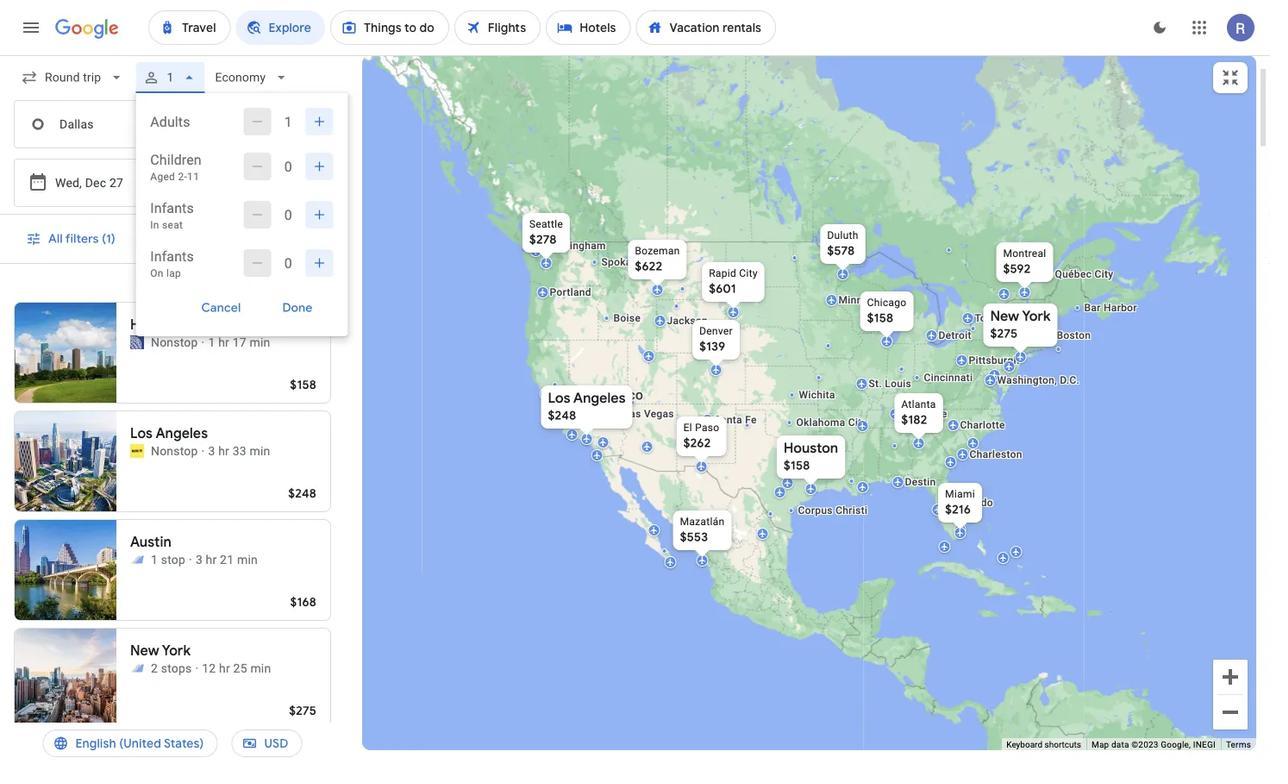 Task type: locate. For each thing, give the bounding box(es) containing it.
infants for infants in seat
[[150, 200, 194, 216]]

2  image from the top
[[202, 443, 205, 460]]

248 US dollars text field
[[288, 486, 317, 501]]

3 0 from the top
[[285, 255, 292, 271]]

york for new york
[[162, 642, 191, 660]]

louis
[[885, 378, 912, 390]]

None field
[[14, 62, 132, 93], [208, 62, 297, 93], [14, 62, 132, 93], [208, 62, 297, 93]]

hr for los angeles
[[218, 444, 230, 458]]

3 left 33
[[208, 444, 215, 458]]

278 US dollars text field
[[530, 232, 557, 248]]

$158 down done
[[290, 377, 317, 393]]

2 horizontal spatial $158
[[868, 311, 894, 326]]

york
[[1023, 308, 1051, 325], [162, 642, 191, 660]]

2 stops
[[151, 661, 192, 676]]

map region
[[201, 0, 1271, 764]]

216 US dollars text field
[[946, 502, 972, 518]]

$139
[[700, 339, 726, 355]]

inegi
[[1194, 740, 1217, 750]]

nonstop down los angeles
[[151, 444, 198, 458]]

filters
[[65, 231, 99, 247]]

$262
[[684, 436, 711, 451]]

cancel
[[201, 300, 241, 316]]

0 vertical spatial los
[[548, 390, 571, 407]]

children aged 2-11
[[150, 151, 202, 183]]

hr
[[218, 335, 230, 349], [218, 444, 230, 458], [206, 553, 217, 567], [219, 661, 230, 676]]

 image left 3 hr 33 min
[[202, 443, 205, 460]]

data
[[1112, 740, 1130, 750]]

$182
[[902, 412, 928, 428]]

0 vertical spatial york
[[1023, 308, 1051, 325]]

keyboard
[[1007, 740, 1043, 750]]

english (united states)
[[75, 736, 204, 752]]

new york $275
[[991, 308, 1051, 342]]

loading results progress bar
[[0, 55, 1271, 59]]

keyboard shortcuts
[[1007, 740, 1082, 750]]

1 horizontal spatial los
[[548, 390, 571, 407]]

houston for houston $158
[[784, 440, 839, 457]]

1 vertical spatial angeles
[[156, 425, 208, 443]]

0 for children aged 2-11
[[285, 158, 292, 175]]

atlanta
[[902, 399, 937, 411]]

0 horizontal spatial new
[[130, 642, 159, 660]]

oklahoma
[[797, 417, 846, 429]]

these
[[247, 279, 274, 291]]

about
[[216, 279, 244, 291]]

 image
[[202, 334, 205, 351], [202, 443, 205, 460]]

city right oklahoma
[[849, 417, 868, 429]]

2 vertical spatial $158
[[784, 458, 811, 474]]

washington, d.c.
[[998, 374, 1080, 387]]

0 vertical spatial  image
[[202, 334, 205, 351]]

infants up "lap"
[[150, 248, 194, 264]]

$278
[[530, 232, 557, 248]]

$158
[[868, 311, 894, 326], [290, 377, 317, 393], [784, 458, 811, 474]]

$158 down 'chicago'
[[868, 311, 894, 326]]

0 up "results"
[[285, 255, 292, 271]]

los for los angeles
[[130, 425, 153, 443]]

0 vertical spatial nonstop
[[151, 335, 198, 349]]

min right the 17
[[250, 335, 270, 349]]

1 vertical spatial houston
[[784, 440, 839, 457]]

new up contour airlines and spirit icon
[[130, 642, 159, 660]]

0 horizontal spatial $248
[[288, 486, 317, 501]]

 image for houston
[[202, 334, 205, 351]]

francisco
[[581, 387, 644, 403]]

0 horizontal spatial $158
[[290, 377, 317, 393]]

248 US dollars text field
[[548, 408, 577, 424]]

2 vertical spatial 0
[[285, 255, 292, 271]]

0 right return text box at the top
[[285, 158, 292, 175]]

None text field
[[14, 100, 169, 148]]

york for new york $275
[[1023, 308, 1051, 325]]

1 hr 17 min
[[208, 335, 270, 349]]

1 horizontal spatial $248
[[548, 408, 577, 424]]

austin
[[130, 534, 172, 551]]

flights only button
[[136, 225, 241, 253]]

st.
[[869, 378, 883, 390]]

2-
[[178, 171, 187, 183]]

united image
[[130, 336, 144, 349]]

1 horizontal spatial new
[[991, 308, 1020, 325]]

montreal $592
[[1004, 248, 1047, 277]]

$158 up corpus
[[784, 458, 811, 474]]

miami $216
[[946, 488, 976, 518]]

1 vertical spatial  image
[[202, 443, 205, 460]]

3 hr 33 min
[[208, 444, 270, 458]]

0 vertical spatial $275
[[991, 326, 1018, 342]]

1 vertical spatial nonstop
[[151, 444, 198, 458]]

york up stops
[[162, 642, 191, 660]]

oklahoma city
[[797, 417, 868, 429]]

0 vertical spatial houston
[[130, 316, 185, 334]]

275 US dollars text field
[[289, 703, 317, 719]]

min for houston
[[250, 335, 270, 349]]

city right rapid
[[740, 267, 758, 280]]

1 horizontal spatial $158
[[784, 458, 811, 474]]

las vegas
[[624, 408, 675, 420]]

2 infants from the top
[[150, 248, 194, 264]]

1 vertical spatial 3
[[196, 553, 203, 567]]

1 0 from the top
[[285, 158, 292, 175]]

11
[[187, 171, 199, 183]]

0 vertical spatial $158
[[868, 311, 894, 326]]

0 vertical spatial 3
[[208, 444, 215, 458]]

bozeman
[[635, 245, 680, 257]]

hr left 33
[[218, 444, 230, 458]]

price button
[[327, 225, 396, 253]]

1 infants from the top
[[150, 200, 194, 216]]

25
[[233, 661, 247, 676]]

done
[[282, 300, 313, 316]]

infants on lap
[[150, 248, 194, 280]]

0 horizontal spatial 3
[[196, 553, 203, 567]]

12 hr 25 min
[[202, 661, 271, 676]]

262 US dollars text field
[[684, 436, 711, 451]]

city for québec city
[[1095, 268, 1114, 280]]

1 vertical spatial 0
[[285, 207, 292, 223]]

map
[[1092, 740, 1110, 750]]

houston up 158 us dollars text box
[[784, 440, 839, 457]]

3 right stop
[[196, 553, 203, 567]]

1 horizontal spatial angeles
[[574, 390, 626, 407]]

0 horizontal spatial city
[[740, 267, 758, 280]]

158 US dollars text field
[[290, 377, 317, 393]]

1 horizontal spatial $275
[[991, 326, 1018, 342]]

1 horizontal spatial 3
[[208, 444, 215, 458]]

charlotte
[[961, 419, 1006, 431]]

terms link
[[1227, 740, 1252, 750]]

0 vertical spatial new
[[991, 308, 1020, 325]]

$248
[[548, 408, 577, 424], [288, 486, 317, 501]]

 image
[[195, 660, 199, 677]]

city right québec
[[1095, 268, 1114, 280]]

0 vertical spatial 0
[[285, 158, 292, 175]]

jackson
[[667, 315, 708, 327]]

0 horizontal spatial york
[[162, 642, 191, 660]]

st. louis
[[869, 378, 912, 390]]

infants
[[150, 200, 194, 216], [150, 248, 194, 264]]

charleston
[[970, 449, 1023, 461]]

$216
[[946, 502, 972, 518]]

los up spirit image at the left of the page
[[130, 425, 153, 443]]

chicago
[[868, 297, 907, 309]]

0 up stops popup button
[[285, 207, 292, 223]]

2 0 from the top
[[285, 207, 292, 223]]

$275 up usd button
[[289, 703, 317, 719]]

houston inside map region
[[784, 440, 839, 457]]

min right 25
[[251, 661, 271, 676]]

0 vertical spatial $248
[[548, 408, 577, 424]]

orlando
[[956, 497, 994, 509]]

0 vertical spatial angeles
[[574, 390, 626, 407]]

 image for los angeles
[[202, 443, 205, 460]]

harbor
[[1104, 302, 1138, 314]]

hr left the 17
[[218, 335, 230, 349]]

city
[[740, 267, 758, 280], [1095, 268, 1114, 280], [849, 417, 868, 429]]

flights
[[146, 231, 185, 247]]

$158 inside 'houston $158'
[[784, 458, 811, 474]]

aged
[[150, 171, 175, 183]]

1 vertical spatial los
[[130, 425, 153, 443]]

1 vertical spatial $275
[[289, 703, 317, 719]]

angeles inside los angeles $248
[[574, 390, 626, 407]]

182 US dollars text field
[[902, 412, 928, 428]]

new up 275 us dollars text box
[[991, 308, 1020, 325]]

0 horizontal spatial houston
[[130, 316, 185, 334]]

0 vertical spatial infants
[[150, 200, 194, 216]]

1 horizontal spatial city
[[849, 417, 868, 429]]

houston up united icon
[[130, 316, 185, 334]]

new inside new york $275
[[991, 308, 1020, 325]]

1 vertical spatial $158
[[290, 377, 317, 393]]

duluth $578
[[828, 230, 859, 259]]

1 vertical spatial infants
[[150, 248, 194, 264]]

$592
[[1004, 261, 1031, 277]]

1 horizontal spatial york
[[1023, 308, 1051, 325]]

hr for new york
[[219, 661, 230, 676]]

los up $248 text field
[[548, 390, 571, 407]]

275 US dollars text field
[[991, 326, 1018, 342]]

new for new york $275
[[991, 308, 1020, 325]]

0 horizontal spatial los
[[130, 425, 153, 443]]

0 horizontal spatial angeles
[[156, 425, 208, 443]]

los angeles $248
[[548, 390, 626, 424]]

0
[[285, 158, 292, 175], [285, 207, 292, 223], [285, 255, 292, 271]]

san
[[553, 387, 578, 403]]

1 nonstop from the top
[[151, 335, 198, 349]]

american and united image
[[130, 553, 144, 567]]

1 vertical spatial york
[[162, 642, 191, 660]]

stop
[[161, 553, 186, 567]]

$275 down the toronto
[[991, 326, 1018, 342]]

nonstop right united icon
[[151, 335, 198, 349]]

los inside los angeles $248
[[548, 390, 571, 407]]

york inside new york $275
[[1023, 308, 1051, 325]]

city for rapid city $601
[[740, 267, 758, 280]]

los
[[548, 390, 571, 407], [130, 425, 153, 443]]

price
[[337, 231, 367, 247]]

infants up the seat at top
[[150, 200, 194, 216]]

york right the toronto
[[1023, 308, 1051, 325]]

 image left 1 hr 17 min
[[202, 334, 205, 351]]

washington,
[[998, 374, 1058, 387]]

min
[[250, 335, 270, 349], [250, 444, 270, 458], [237, 553, 258, 567], [251, 661, 271, 676]]

2 horizontal spatial city
[[1095, 268, 1114, 280]]

hr right 12
[[219, 661, 230, 676]]

min right 33
[[250, 444, 270, 458]]

google,
[[1162, 740, 1192, 750]]

$622
[[635, 259, 663, 274]]

seattle
[[530, 218, 564, 230]]

$158 inside chicago $158
[[868, 311, 894, 326]]

houston for houston
[[130, 316, 185, 334]]

(united
[[119, 736, 161, 752]]

main menu image
[[21, 17, 41, 38]]

houston
[[130, 316, 185, 334], [784, 440, 839, 457]]

in
[[150, 219, 159, 231]]

1  image from the top
[[202, 334, 205, 351]]

2 nonstop from the top
[[151, 444, 198, 458]]

1 vertical spatial new
[[130, 642, 159, 660]]

1 horizontal spatial houston
[[784, 440, 839, 457]]

city inside rapid city $601
[[740, 267, 758, 280]]



Task type: describe. For each thing, give the bounding box(es) containing it.
santa fe
[[715, 414, 757, 426]]

children
[[150, 151, 202, 168]]

seattle $278
[[530, 218, 564, 248]]

el paso $262
[[684, 422, 720, 451]]

$275 inside new york $275
[[991, 326, 1018, 342]]

denver $139
[[700, 325, 733, 355]]

nonstop for los angeles
[[151, 444, 198, 458]]

usd
[[264, 736, 289, 752]]

$601
[[709, 281, 737, 297]]

cincinnati
[[925, 372, 974, 384]]

rapid city $601
[[709, 267, 758, 297]]

0 horizontal spatial $275
[[289, 703, 317, 719]]

158 US dollars text field
[[868, 311, 894, 326]]

578 US dollars text field
[[828, 243, 855, 259]]

21
[[220, 553, 234, 567]]

all
[[48, 231, 63, 247]]

spirit image
[[130, 444, 144, 458]]

infants in seat
[[150, 200, 194, 231]]

terms
[[1227, 740, 1252, 750]]

english (united states) button
[[43, 723, 218, 764]]

keyboard shortcuts button
[[1007, 739, 1082, 751]]

usd button
[[232, 723, 302, 764]]

destin
[[906, 476, 937, 488]]

139 US dollars text field
[[700, 339, 726, 355]]

el
[[684, 422, 693, 434]]

new for new york
[[130, 642, 159, 660]]

houston $158
[[784, 440, 839, 474]]

detroit
[[939, 330, 972, 342]]

english
[[75, 736, 116, 752]]

atlanta $182
[[902, 399, 937, 428]]

flights only
[[146, 231, 212, 247]]

spokane
[[602, 256, 644, 268]]

boise
[[614, 312, 641, 324]]

city for oklahoma city
[[849, 417, 868, 429]]

duluth
[[828, 230, 859, 242]]

filters form
[[0, 55, 348, 337]]

portland
[[550, 286, 592, 299]]

0 for infants in seat
[[285, 207, 292, 223]]

none text field inside filters form
[[14, 100, 169, 148]]

1 stop
[[151, 553, 186, 567]]

168 US dollars text field
[[290, 594, 317, 610]]

québec city
[[1056, 268, 1114, 280]]

pittsburgh
[[969, 355, 1020, 367]]

min for new york
[[251, 661, 271, 676]]

Return text field
[[186, 160, 272, 206]]

stops
[[161, 661, 192, 676]]

0 for infants on lap
[[285, 255, 292, 271]]

only
[[188, 231, 212, 247]]

infants for infants on lap
[[150, 248, 194, 264]]

hr for houston
[[218, 335, 230, 349]]

1 inside number of passengers dialog
[[285, 113, 292, 130]]

1 inside 1 popup button
[[167, 70, 174, 85]]

$168
[[290, 594, 317, 610]]

fe
[[746, 414, 757, 426]]

angeles for los angeles $248
[[574, 390, 626, 407]]

bar harbor
[[1085, 302, 1138, 314]]

nonstop for houston
[[151, 335, 198, 349]]

about these results
[[216, 279, 310, 291]]

$158 for houston
[[784, 458, 811, 474]]

©2023
[[1132, 740, 1159, 750]]

view smaller map image
[[1221, 67, 1242, 88]]

corpus christi
[[799, 505, 868, 517]]

toronto
[[975, 312, 1013, 324]]

all filters (1)
[[48, 231, 115, 247]]

1 vertical spatial $248
[[288, 486, 317, 501]]

québec
[[1056, 268, 1092, 280]]

corpus
[[799, 505, 833, 517]]

$248 inside los angeles $248
[[548, 408, 577, 424]]

seat
[[162, 219, 183, 231]]

paso
[[696, 422, 720, 434]]

chicago $158
[[868, 297, 907, 326]]

nashville
[[903, 408, 948, 420]]

158 US dollars text field
[[784, 458, 811, 474]]

17
[[233, 335, 247, 349]]

bar
[[1085, 302, 1102, 314]]

adults
[[150, 113, 190, 130]]

results
[[277, 279, 310, 291]]

santa
[[715, 414, 743, 426]]

min for los angeles
[[250, 444, 270, 458]]

mazatlán $553
[[680, 516, 725, 545]]

stops
[[258, 231, 291, 247]]

d.c.
[[1061, 374, 1080, 387]]

san francisco
[[553, 387, 644, 403]]

wichita
[[799, 389, 836, 401]]

new york
[[130, 642, 191, 660]]

3 hr 21 min
[[196, 553, 258, 567]]

(1)
[[102, 231, 115, 247]]

3 for 3 hr 33 min
[[208, 444, 215, 458]]

boston
[[1057, 330, 1092, 342]]

las
[[624, 408, 642, 420]]

Departure text field
[[55, 160, 135, 206]]

number of passengers dialog
[[136, 93, 348, 337]]

stops button
[[248, 225, 320, 253]]

hr left 21 at the left of the page
[[206, 553, 217, 567]]

cancel button
[[181, 294, 262, 322]]

on
[[150, 267, 164, 280]]

angeles for los angeles
[[156, 425, 208, 443]]

mazatlán
[[680, 516, 725, 528]]

2
[[151, 661, 158, 676]]

min right 21 at the left of the page
[[237, 553, 258, 567]]

601 US dollars text field
[[709, 281, 737, 297]]

553 US dollars text field
[[680, 530, 709, 545]]

los angeles
[[130, 425, 208, 443]]

$158 for chicago
[[868, 311, 894, 326]]

change appearance image
[[1140, 7, 1181, 48]]

los for los angeles $248
[[548, 390, 571, 407]]

all filters (1) button
[[16, 218, 129, 260]]

592 US dollars text field
[[1004, 261, 1031, 277]]

622 US dollars text field
[[635, 259, 663, 274]]

$578
[[828, 243, 855, 259]]

3 for 3 hr 21 min
[[196, 553, 203, 567]]

contour airlines and spirit image
[[130, 662, 144, 676]]

minneapolis
[[839, 294, 899, 306]]



Task type: vqa. For each thing, say whether or not it's contained in the screenshot.


